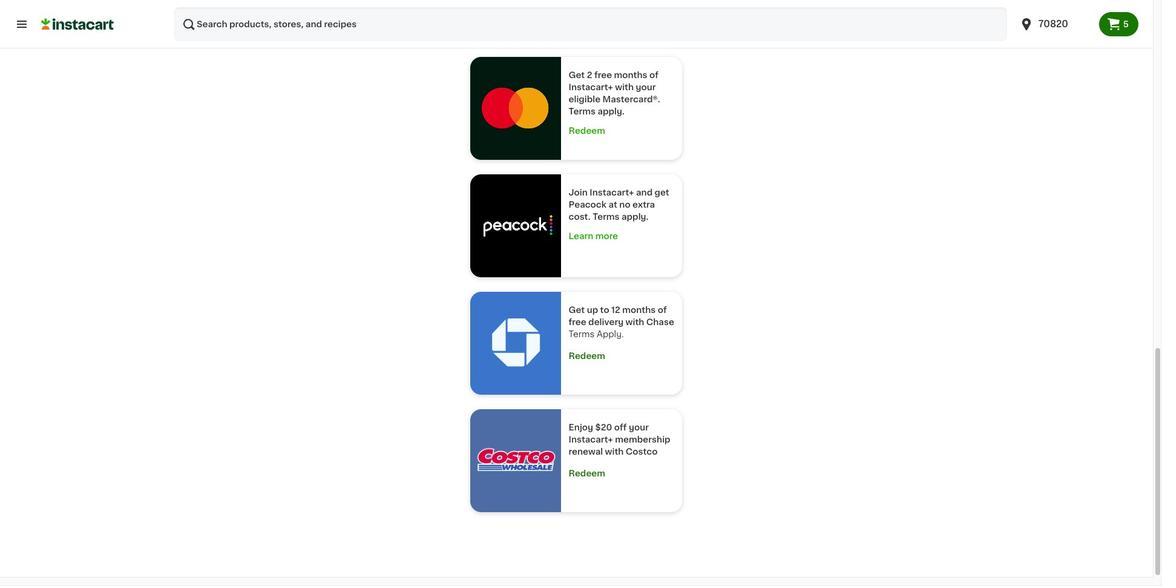 Task type: describe. For each thing, give the bounding box(es) containing it.
eligible
[[569, 95, 601, 103]]

enjoy $20 off your instacart+ membership renewal with costco
[[569, 423, 673, 456]]

terms inside terms apply.
[[569, 330, 595, 338]]

learn
[[569, 232, 594, 240]]

redeem for 1st redeem button
[[569, 126, 606, 135]]

to
[[600, 306, 610, 314]]

apply. inside join instacart+ and get peacock at no extra cost. terms apply.
[[622, 212, 649, 221]]

enjoy
[[569, 423, 593, 432]]

5 redeem button from the top
[[569, 467, 606, 480]]

terms inside get 2 free months of instacart+ with your eligible mastercard®. terms apply.
[[569, 107, 596, 116]]

with inside enjoy $20 off your instacart+ membership renewal with costco
[[605, 447, 624, 456]]

join instacart+ and get peacock at no extra cost. terms apply.
[[569, 188, 672, 221]]

4 redeem button from the top
[[569, 460, 675, 480]]

redeem for 5th redeem button from the top
[[569, 469, 606, 478]]

3 redeem button from the top
[[569, 350, 606, 362]]

2 redeem button from the top
[[569, 343, 675, 362]]

apply.
[[597, 330, 624, 338]]

learn more
[[569, 232, 618, 240]]

extra
[[633, 200, 655, 209]]

renewal
[[569, 447, 603, 456]]

mastercard®.
[[603, 95, 660, 103]]

$20
[[596, 423, 612, 432]]

with inside the get up to 12 months of free delivery with chase
[[626, 318, 645, 326]]

months inside get 2 free months of instacart+ with your eligible mastercard®. terms apply.
[[614, 71, 648, 79]]

membership
[[615, 435, 671, 444]]

get for get up to 12 months of free delivery with chase
[[569, 306, 585, 314]]

off
[[614, 423, 627, 432]]

of inside get 2 free months of instacart+ with your eligible mastercard®. terms apply.
[[650, 71, 659, 79]]

and
[[636, 188, 653, 197]]

chase
[[647, 318, 674, 326]]

free inside get 2 free months of instacart+ with your eligible mastercard®. terms apply.
[[595, 71, 612, 79]]

at
[[609, 200, 618, 209]]



Task type: vqa. For each thing, say whether or not it's contained in the screenshot.
your
yes



Task type: locate. For each thing, give the bounding box(es) containing it.
get left 2
[[569, 71, 585, 79]]

3 redeem from the top
[[569, 469, 606, 478]]

free left 'delivery'
[[569, 318, 587, 326]]

1 vertical spatial apply.
[[622, 212, 649, 221]]

instacart logo image
[[41, 17, 114, 31]]

instacart+ up renewal
[[569, 435, 613, 444]]

instacart+ down 2
[[569, 83, 613, 91]]

70820 button
[[1012, 7, 1099, 41], [1020, 7, 1092, 41]]

up
[[587, 306, 598, 314]]

redeem
[[569, 126, 606, 135], [569, 352, 606, 360], [569, 469, 606, 478]]

instacart+ inside get 2 free months of instacart+ with your eligible mastercard®. terms apply.
[[569, 83, 613, 91]]

redeem button
[[569, 125, 675, 137], [569, 343, 675, 362], [569, 350, 606, 362], [569, 460, 675, 480], [569, 467, 606, 480]]

instacart+ up at
[[590, 188, 634, 197]]

months inside the get up to 12 months of free delivery with chase
[[623, 306, 656, 314]]

1 get from the top
[[569, 71, 585, 79]]

1 70820 button from the left
[[1012, 7, 1099, 41]]

free
[[595, 71, 612, 79], [569, 318, 587, 326]]

2 get from the top
[[569, 306, 585, 314]]

1 redeem from the top
[[569, 126, 606, 135]]

no
[[620, 200, 631, 209]]

0 vertical spatial apply.
[[598, 107, 625, 116]]

your up membership
[[629, 423, 649, 432]]

1 vertical spatial redeem
[[569, 352, 606, 360]]

0 vertical spatial of
[[650, 71, 659, 79]]

more
[[596, 232, 618, 240]]

your inside get 2 free months of instacart+ with your eligible mastercard®. terms apply.
[[636, 83, 656, 91]]

2 vertical spatial terms
[[569, 330, 595, 338]]

of
[[650, 71, 659, 79], [658, 306, 667, 314]]

5 button
[[1099, 12, 1139, 36]]

learn more button
[[569, 230, 675, 242]]

redeem for third redeem button from the bottom of the page
[[569, 352, 606, 360]]

with inside get 2 free months of instacart+ with your eligible mastercard®. terms apply.
[[615, 83, 634, 91]]

2 vertical spatial instacart+
[[569, 435, 613, 444]]

get 2 free months of instacart+ with your eligible mastercard®. terms apply.
[[569, 71, 663, 116]]

1 redeem button from the top
[[569, 125, 675, 137]]

terms down at
[[593, 212, 620, 221]]

0 vertical spatial redeem
[[569, 126, 606, 135]]

2
[[587, 71, 593, 79]]

1 vertical spatial with
[[626, 318, 645, 326]]

1 vertical spatial months
[[623, 306, 656, 314]]

delivery
[[589, 318, 624, 326]]

5
[[1124, 20, 1129, 28]]

instacart+ inside enjoy $20 off your instacart+ membership renewal with costco
[[569, 435, 613, 444]]

terms apply.
[[569, 318, 677, 338]]

get
[[569, 71, 585, 79], [569, 306, 585, 314]]

get left up
[[569, 306, 585, 314]]

with
[[615, 83, 634, 91], [626, 318, 645, 326], [605, 447, 624, 456]]

1 horizontal spatial free
[[595, 71, 612, 79]]

apply. down 'mastercard®.'
[[598, 107, 625, 116]]

redeem down renewal
[[569, 469, 606, 478]]

1 vertical spatial your
[[629, 423, 649, 432]]

apply.
[[598, 107, 625, 116], [622, 212, 649, 221]]

instacart+
[[569, 83, 613, 91], [590, 188, 634, 197], [569, 435, 613, 444]]

1 vertical spatial terms
[[593, 212, 620, 221]]

terms
[[569, 107, 596, 116], [593, 212, 620, 221], [569, 330, 595, 338]]

peacock
[[569, 200, 607, 209]]

2 vertical spatial with
[[605, 447, 624, 456]]

get inside get 2 free months of instacart+ with your eligible mastercard®. terms apply.
[[569, 71, 585, 79]]

1 vertical spatial of
[[658, 306, 667, 314]]

instacart+ inside join instacart+ and get peacock at no extra cost. terms apply.
[[590, 188, 634, 197]]

apply. down extra
[[622, 212, 649, 221]]

free inside the get up to 12 months of free delivery with chase
[[569, 318, 587, 326]]

get inside the get up to 12 months of free delivery with chase
[[569, 306, 585, 314]]

get
[[655, 188, 670, 197]]

of inside the get up to 12 months of free delivery with chase
[[658, 306, 667, 314]]

months
[[614, 71, 648, 79], [623, 306, 656, 314]]

your up 'mastercard®.'
[[636, 83, 656, 91]]

your
[[636, 83, 656, 91], [629, 423, 649, 432]]

2 70820 button from the left
[[1020, 7, 1092, 41]]

free right 2
[[595, 71, 612, 79]]

2 vertical spatial redeem
[[569, 469, 606, 478]]

terms down eligible
[[569, 107, 596, 116]]

0 vertical spatial get
[[569, 71, 585, 79]]

with down off
[[605, 447, 624, 456]]

join
[[569, 188, 588, 197]]

0 vertical spatial free
[[595, 71, 612, 79]]

apply. inside get 2 free months of instacart+ with your eligible mastercard®. terms apply.
[[598, 107, 625, 116]]

with left 'chase'
[[626, 318, 645, 326]]

0 vertical spatial your
[[636, 83, 656, 91]]

70820
[[1039, 19, 1069, 28]]

costco
[[626, 447, 658, 456]]

get up to 12 months of free delivery with chase
[[569, 306, 674, 326]]

your inside enjoy $20 off your instacart+ membership renewal with costco
[[629, 423, 649, 432]]

terms down up
[[569, 330, 595, 338]]

0 horizontal spatial free
[[569, 318, 587, 326]]

redeem down apply.
[[569, 352, 606, 360]]

0 vertical spatial instacart+
[[569, 83, 613, 91]]

0 vertical spatial months
[[614, 71, 648, 79]]

of up 'mastercard®.'
[[650, 71, 659, 79]]

of up 'chase'
[[658, 306, 667, 314]]

terms inside join instacart+ and get peacock at no extra cost. terms apply.
[[593, 212, 620, 221]]

0 vertical spatial with
[[615, 83, 634, 91]]

months up 'mastercard®.'
[[614, 71, 648, 79]]

cost.
[[569, 212, 591, 221]]

redeem down eligible
[[569, 126, 606, 135]]

2 redeem from the top
[[569, 352, 606, 360]]

1 vertical spatial free
[[569, 318, 587, 326]]

Search field
[[174, 7, 1007, 41]]

1 vertical spatial instacart+
[[590, 188, 634, 197]]

None search field
[[174, 7, 1007, 41]]

months right 12
[[623, 306, 656, 314]]

get for get 2 free months of instacart+ with your eligible mastercard®. terms apply.
[[569, 71, 585, 79]]

0 vertical spatial terms
[[569, 107, 596, 116]]

12
[[612, 306, 621, 314]]

1 vertical spatial get
[[569, 306, 585, 314]]

with up 'mastercard®.'
[[615, 83, 634, 91]]



